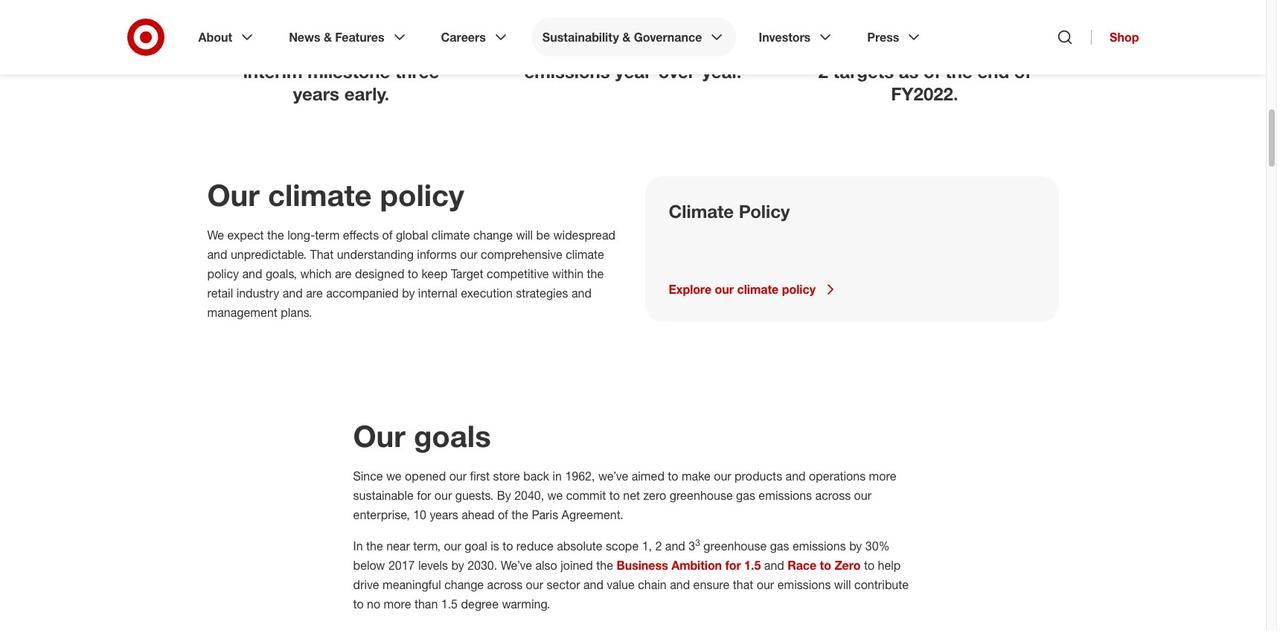 Task type: vqa. For each thing, say whether or not it's contained in the screenshot.
1st Learn from the top of the page
no



Task type: describe. For each thing, give the bounding box(es) containing it.
2 vertical spatial by
[[452, 558, 464, 573]]

features
[[335, 30, 385, 45]]

to inside in the near term, our goal is to reduce absolute scope 1, 2 and 3 3
[[503, 539, 513, 554]]

store
[[493, 469, 520, 484]]

30%
[[866, 539, 890, 554]]

0 vertical spatial are
[[335, 266, 352, 281]]

joined
[[561, 558, 593, 573]]

operations
[[809, 469, 866, 484]]

keep
[[422, 266, 448, 281]]

climate
[[669, 200, 734, 223]]

competitive
[[487, 266, 549, 281]]

climate policy
[[669, 200, 790, 223]]

sustainability & governance
[[543, 30, 702, 45]]

explore
[[669, 282, 712, 297]]

designed
[[355, 266, 405, 281]]

in
[[553, 469, 562, 484]]

management
[[207, 305, 278, 320]]

10
[[413, 508, 427, 523]]

by inside within the retail industry and are accompanied by internal execution strategies and management plans.
[[402, 286, 415, 301]]

shop link
[[1092, 30, 1140, 45]]

more inside aimed to make our products and operations more sustainable for our
[[869, 469, 897, 484]]

by
[[497, 488, 511, 503]]

to left zero
[[820, 558, 832, 573]]

our for our climate policy
[[207, 177, 260, 213]]

change inside 'change will be widespread and unpredictable. that'
[[474, 228, 513, 243]]

industry
[[237, 286, 279, 301]]

0 horizontal spatial we
[[386, 469, 402, 484]]

our climate policy
[[207, 177, 464, 213]]

our up warming.
[[526, 578, 544, 593]]

scope
[[606, 539, 639, 554]]

unpredictable.
[[231, 247, 307, 262]]

press
[[868, 30, 900, 45]]

across inside to help drive meaningful change across our sector and value chain and ensure that our emissions will contribute to no more than
[[487, 578, 523, 593]]

1,
[[642, 539, 652, 554]]

business ambition for 1.5 link
[[617, 558, 761, 573]]

1 horizontal spatial 1.5
[[745, 558, 761, 573]]

policy
[[739, 200, 790, 223]]

long-
[[287, 228, 315, 243]]

will inside 'change will be widespread and unpredictable. that'
[[516, 228, 533, 243]]

3 up "business ambition for 1.5" link
[[689, 539, 696, 554]]

that
[[310, 247, 334, 262]]

levels
[[418, 558, 448, 573]]

warming.
[[502, 597, 550, 612]]

also
[[536, 558, 557, 573]]

and inside 'change will be widespread and unpredictable. that'
[[207, 247, 227, 262]]

1962,
[[565, 469, 595, 484]]

our right explore
[[715, 282, 734, 297]]

degree
[[461, 597, 499, 612]]

target
[[451, 266, 484, 281]]

climate up the understanding informs our comprehensive
[[432, 228, 470, 243]]

greenhouse inside greenhouse gas emissions by 30% below 2017 levels by 2030.
[[704, 539, 767, 554]]

investors
[[759, 30, 811, 45]]

0 vertical spatial emissions
[[759, 488, 812, 503]]

plans.
[[281, 305, 312, 320]]

we
[[207, 228, 224, 243]]

we've
[[599, 469, 629, 484]]

explore our climate policy
[[669, 282, 816, 297]]

comprehensive
[[481, 247, 563, 262]]

opened
[[405, 469, 446, 484]]

reduce
[[517, 539, 554, 554]]

guests . by 2040, we commit to net zero greenhouse gas emissions
[[455, 488, 812, 503]]

race
[[788, 558, 817, 573]]

to left keep
[[408, 266, 418, 281]]

our up the years
[[435, 488, 452, 503]]

more inside to help drive meaningful change across our sector and value chain and ensure that our emissions will contribute to no more than
[[384, 597, 411, 612]]

our left "first"
[[449, 469, 467, 484]]

careers link
[[431, 18, 520, 57]]

change inside to help drive meaningful change across our sector and value chain and ensure that our emissions will contribute to no more than
[[445, 578, 484, 593]]

& for news
[[324, 30, 332, 45]]

in the near term, our goal is to reduce absolute scope 1, 2 and 3 3
[[353, 537, 701, 554]]

shop
[[1110, 30, 1140, 45]]

about link
[[188, 18, 267, 57]]

1 horizontal spatial policy
[[380, 177, 464, 213]]

near
[[387, 539, 410, 554]]

the up value
[[597, 558, 613, 573]]

informs
[[417, 247, 457, 262]]

to left net
[[610, 488, 620, 503]]

our right that
[[757, 578, 774, 593]]

and down the ,
[[283, 286, 303, 301]]

governance
[[634, 30, 702, 45]]

the inside in the near term, our goal is to reduce absolute scope 1, 2 and 3 3
[[366, 539, 383, 554]]

meaningful
[[383, 578, 441, 593]]

commit
[[566, 488, 606, 503]]

our inside in the near term, our goal is to reduce absolute scope 1, 2 and 3 3
[[444, 539, 461, 554]]

1.5 degree warming.
[[441, 597, 550, 612]]

the inside across our enterprise, 10 years ahead of the paris agreement.
[[512, 508, 529, 523]]

sector
[[547, 578, 580, 593]]

and inside in the near term, our goal is to reduce absolute scope 1, 2 and 3 3
[[666, 539, 686, 554]]

aimed
[[632, 469, 665, 484]]

ensure
[[694, 578, 730, 593]]

since
[[353, 469, 383, 484]]

and down "business ambition for 1.5" link
[[670, 578, 690, 593]]

and inside climate policy and goals
[[242, 266, 262, 281]]

term
[[315, 228, 340, 243]]

value
[[607, 578, 635, 593]]

are inside within the retail industry and are accompanied by internal execution strategies and management plans.
[[306, 286, 323, 301]]

in
[[353, 539, 363, 554]]

race to zero link
[[788, 558, 861, 573]]

strategies
[[516, 286, 568, 301]]

our for our goals
[[353, 418, 406, 454]]

zero
[[835, 558, 861, 573]]

since we opened our first store back in 1962, we've
[[353, 469, 629, 484]]

0 horizontal spatial gas
[[736, 488, 756, 503]]

news & features
[[289, 30, 385, 45]]

and down within on the left top of the page
[[572, 286, 592, 301]]

press link
[[857, 18, 934, 57]]

0 vertical spatial greenhouse
[[670, 488, 733, 503]]

climate up term
[[268, 177, 372, 213]]

change will be widespread and unpredictable. that
[[207, 228, 616, 262]]

term,
[[413, 539, 441, 554]]

within
[[553, 266, 584, 281]]



Task type: locate. For each thing, give the bounding box(es) containing it.
our up target
[[460, 247, 478, 262]]

gas up race
[[770, 539, 790, 554]]

we down 'in'
[[548, 488, 563, 503]]

our
[[460, 247, 478, 262], [715, 282, 734, 297], [449, 469, 467, 484], [714, 469, 732, 484], [435, 488, 452, 503], [854, 488, 872, 503], [444, 539, 461, 554], [526, 578, 544, 593], [757, 578, 774, 593]]

to left help
[[864, 558, 875, 573]]

0 vertical spatial policy
[[380, 177, 464, 213]]

the inside within the retail industry and are accompanied by internal execution strategies and management plans.
[[587, 266, 604, 281]]

to left make
[[668, 469, 679, 484]]

climate right explore
[[737, 282, 779, 297]]

3
[[696, 537, 701, 548], [689, 539, 696, 554]]

be
[[537, 228, 550, 243]]

greenhouse down make
[[670, 488, 733, 503]]

2 vertical spatial policy
[[782, 282, 816, 297]]

the up unpredictable.
[[267, 228, 284, 243]]

1 & from the left
[[324, 30, 332, 45]]

emissions inside greenhouse gas emissions by 30% below 2017 levels by 2030.
[[793, 539, 846, 554]]

1.5 up that
[[745, 558, 761, 573]]

accompanied
[[326, 286, 399, 301]]

widespread
[[554, 228, 616, 243]]

goals inside climate policy and goals
[[266, 266, 294, 281]]

1 vertical spatial are
[[306, 286, 323, 301]]

1 horizontal spatial &
[[623, 30, 631, 45]]

greenhouse up business ambition for 1.5 and race to zero
[[704, 539, 767, 554]]

our right make
[[714, 469, 732, 484]]

1 horizontal spatial we
[[548, 488, 563, 503]]

, which are designed to keep target competitive
[[294, 266, 553, 281]]

1 vertical spatial greenhouse
[[704, 539, 767, 554]]

absolute
[[557, 539, 603, 554]]

goals down unpredictable.
[[266, 266, 294, 281]]

zero
[[644, 488, 667, 503]]

careers
[[441, 30, 486, 45]]

& left 'governance'
[[623, 30, 631, 45]]

1 horizontal spatial of
[[498, 508, 508, 523]]

0 horizontal spatial 1.5
[[441, 597, 458, 612]]

by
[[402, 286, 415, 301], [850, 539, 862, 554], [452, 558, 464, 573]]

across our enterprise, 10 years ahead of the paris agreement.
[[353, 488, 872, 523]]

0 horizontal spatial our
[[207, 177, 260, 213]]

net
[[623, 488, 640, 503]]

explore our climate policy link
[[669, 281, 1035, 299]]

business
[[617, 558, 668, 573]]

0 vertical spatial 1.5
[[745, 558, 761, 573]]

we expect the long-term effects of global climate
[[207, 228, 470, 243]]

more right operations
[[869, 469, 897, 484]]

0 horizontal spatial are
[[306, 286, 323, 301]]

goal
[[465, 539, 488, 554]]

1 horizontal spatial for
[[726, 558, 741, 573]]

years
[[430, 508, 458, 523]]

0 vertical spatial across
[[816, 488, 851, 503]]

gas down products
[[736, 488, 756, 503]]

2 & from the left
[[623, 30, 631, 45]]

our left goal
[[444, 539, 461, 554]]

policy inside climate policy and goals
[[207, 266, 239, 281]]

our goals
[[353, 418, 491, 454]]

products
[[735, 469, 783, 484]]

for inside aimed to make our products and operations more sustainable for our
[[417, 488, 431, 503]]

change up comprehensive on the top
[[474, 228, 513, 243]]

2017
[[389, 558, 415, 573]]

we up sustainable
[[386, 469, 402, 484]]

will left be
[[516, 228, 533, 243]]

goals up opened
[[414, 418, 491, 454]]

drive
[[353, 578, 379, 593]]

and inside aimed to make our products and operations more sustainable for our
[[786, 469, 806, 484]]

to inside aimed to make our products and operations more sustainable for our
[[668, 469, 679, 484]]

1 vertical spatial emissions
[[793, 539, 846, 554]]

across up the 1.5 degree warming.
[[487, 578, 523, 593]]

for down opened
[[417, 488, 431, 503]]

policy inside explore our climate policy link
[[782, 282, 816, 297]]

2 horizontal spatial policy
[[782, 282, 816, 297]]

contribute
[[855, 578, 909, 593]]

of
[[382, 228, 393, 243], [498, 508, 508, 523]]

1 vertical spatial policy
[[207, 266, 239, 281]]

change up degree
[[445, 578, 484, 593]]

& for sustainability
[[623, 30, 631, 45]]

0 vertical spatial goals
[[266, 266, 294, 281]]

gas inside greenhouse gas emissions by 30% below 2017 levels by 2030.
[[770, 539, 790, 554]]

internal
[[418, 286, 458, 301]]

global
[[396, 228, 428, 243]]

emissions down race
[[778, 578, 831, 593]]

our
[[207, 177, 260, 213], [353, 418, 406, 454]]

1 horizontal spatial are
[[335, 266, 352, 281]]

0 horizontal spatial goals
[[266, 266, 294, 281]]

the right within on the left top of the page
[[587, 266, 604, 281]]

emissions inside to help drive meaningful change across our sector and value chain and ensure that our emissions will contribute to no more than
[[778, 578, 831, 593]]

1 horizontal spatial more
[[869, 469, 897, 484]]

chain
[[638, 578, 667, 593]]

agreement.
[[562, 508, 624, 523]]

1 horizontal spatial goals
[[414, 418, 491, 454]]

first
[[470, 469, 490, 484]]

1.5 right 'than'
[[441, 597, 458, 612]]

for up that
[[726, 558, 741, 573]]

help
[[878, 558, 901, 573]]

our down operations
[[854, 488, 872, 503]]

0 horizontal spatial by
[[402, 286, 415, 301]]

0 vertical spatial our
[[207, 177, 260, 213]]

1 vertical spatial goals
[[414, 418, 491, 454]]

our inside across our enterprise, 10 years ahead of the paris agreement.
[[854, 488, 872, 503]]

1 vertical spatial we
[[548, 488, 563, 503]]

1 vertical spatial more
[[384, 597, 411, 612]]

0 vertical spatial by
[[402, 286, 415, 301]]

below
[[353, 558, 385, 573]]

1 vertical spatial gas
[[770, 539, 790, 554]]

1 vertical spatial for
[[726, 558, 741, 573]]

and up "industry"
[[242, 266, 262, 281]]

which
[[300, 266, 332, 281]]

0 horizontal spatial for
[[417, 488, 431, 503]]

sustainability & governance link
[[532, 18, 737, 57]]

0 horizontal spatial will
[[516, 228, 533, 243]]

0 horizontal spatial &
[[324, 30, 332, 45]]

2040,
[[515, 488, 544, 503]]

and right products
[[786, 469, 806, 484]]

sustainability
[[543, 30, 619, 45]]

are down which
[[306, 286, 323, 301]]

and right 2
[[666, 539, 686, 554]]

and left race
[[765, 558, 785, 573]]

of for effects
[[382, 228, 393, 243]]

3 up ambition
[[696, 537, 701, 548]]

1 vertical spatial our
[[353, 418, 406, 454]]

for
[[417, 488, 431, 503], [726, 558, 741, 573]]

that
[[733, 578, 754, 593]]

0 vertical spatial for
[[417, 488, 431, 503]]

make
[[682, 469, 711, 484]]

news
[[289, 30, 321, 45]]

2030.
[[468, 558, 498, 573]]

1 horizontal spatial will
[[835, 578, 851, 593]]

emissions up race to zero link at the right
[[793, 539, 846, 554]]

news & features link
[[279, 18, 419, 57]]

retail
[[207, 286, 233, 301]]

1 horizontal spatial by
[[452, 558, 464, 573]]

0 horizontal spatial across
[[487, 578, 523, 593]]

by down , which are designed to keep target competitive on the left of page
[[402, 286, 415, 301]]

1 vertical spatial will
[[835, 578, 851, 593]]

1 vertical spatial by
[[850, 539, 862, 554]]

of down by
[[498, 508, 508, 523]]

climate inside climate policy and goals
[[566, 247, 604, 262]]

to left no
[[353, 597, 364, 612]]

and down joined
[[584, 578, 604, 593]]

the
[[267, 228, 284, 243], [587, 266, 604, 281], [512, 508, 529, 523], [366, 539, 383, 554], [597, 558, 613, 573]]

.
[[491, 488, 494, 503]]

across down operations
[[816, 488, 851, 503]]

by up zero
[[850, 539, 862, 554]]

to right is
[[503, 539, 513, 554]]

are up accompanied
[[335, 266, 352, 281]]

will inside to help drive meaningful change across our sector and value chain and ensure that our emissions will contribute to no more than
[[835, 578, 851, 593]]

0 horizontal spatial of
[[382, 228, 393, 243]]

and down we
[[207, 247, 227, 262]]

0 vertical spatial more
[[869, 469, 897, 484]]

1 vertical spatial change
[[445, 578, 484, 593]]

business ambition for 1.5 and race to zero
[[617, 558, 861, 573]]

about
[[198, 30, 232, 45]]

our up expect in the left top of the page
[[207, 177, 260, 213]]

1 vertical spatial across
[[487, 578, 523, 593]]

by left 2030.
[[452, 558, 464, 573]]

investors link
[[749, 18, 845, 57]]

0 vertical spatial we
[[386, 469, 402, 484]]

the down 2040,
[[512, 508, 529, 523]]

greenhouse gas emissions by 30% below 2017 levels by 2030.
[[353, 539, 890, 573]]

emissions
[[759, 488, 812, 503], [793, 539, 846, 554], [778, 578, 831, 593]]

understanding
[[337, 247, 414, 262]]

& right the news
[[324, 30, 332, 45]]

understanding informs our comprehensive
[[337, 247, 566, 262]]

greenhouse
[[670, 488, 733, 503], [704, 539, 767, 554]]

goals
[[266, 266, 294, 281], [414, 418, 491, 454]]

aimed to make our products and operations more sustainable for our
[[353, 469, 897, 503]]

across inside across our enterprise, 10 years ahead of the paris agreement.
[[816, 488, 851, 503]]

emissions down products
[[759, 488, 812, 503]]

1 vertical spatial of
[[498, 508, 508, 523]]

1 horizontal spatial across
[[816, 488, 851, 503]]

1 horizontal spatial our
[[353, 418, 406, 454]]

back
[[524, 469, 550, 484]]

1 horizontal spatial gas
[[770, 539, 790, 554]]

ahead
[[462, 508, 495, 523]]

ambition
[[672, 558, 722, 573]]

0 horizontal spatial policy
[[207, 266, 239, 281]]

2 vertical spatial emissions
[[778, 578, 831, 593]]

0 horizontal spatial more
[[384, 597, 411, 612]]

&
[[324, 30, 332, 45], [623, 30, 631, 45]]

0 vertical spatial of
[[382, 228, 393, 243]]

of for ahead
[[498, 508, 508, 523]]

to
[[408, 266, 418, 281], [668, 469, 679, 484], [610, 488, 620, 503], [503, 539, 513, 554], [820, 558, 832, 573], [864, 558, 875, 573], [353, 597, 364, 612]]

will down zero
[[835, 578, 851, 593]]

the right in
[[366, 539, 383, 554]]

expect
[[227, 228, 264, 243]]

of inside across our enterprise, 10 years ahead of the paris agreement.
[[498, 508, 508, 523]]

climate down 'widespread'
[[566, 247, 604, 262]]

0 vertical spatial change
[[474, 228, 513, 243]]

our up since
[[353, 418, 406, 454]]

we
[[386, 469, 402, 484], [548, 488, 563, 503]]

effects
[[343, 228, 379, 243]]

,
[[294, 266, 297, 281]]

more right no
[[384, 597, 411, 612]]

0 vertical spatial gas
[[736, 488, 756, 503]]

1 vertical spatial 1.5
[[441, 597, 458, 612]]

of up understanding
[[382, 228, 393, 243]]

0 vertical spatial will
[[516, 228, 533, 243]]

2 horizontal spatial by
[[850, 539, 862, 554]]



